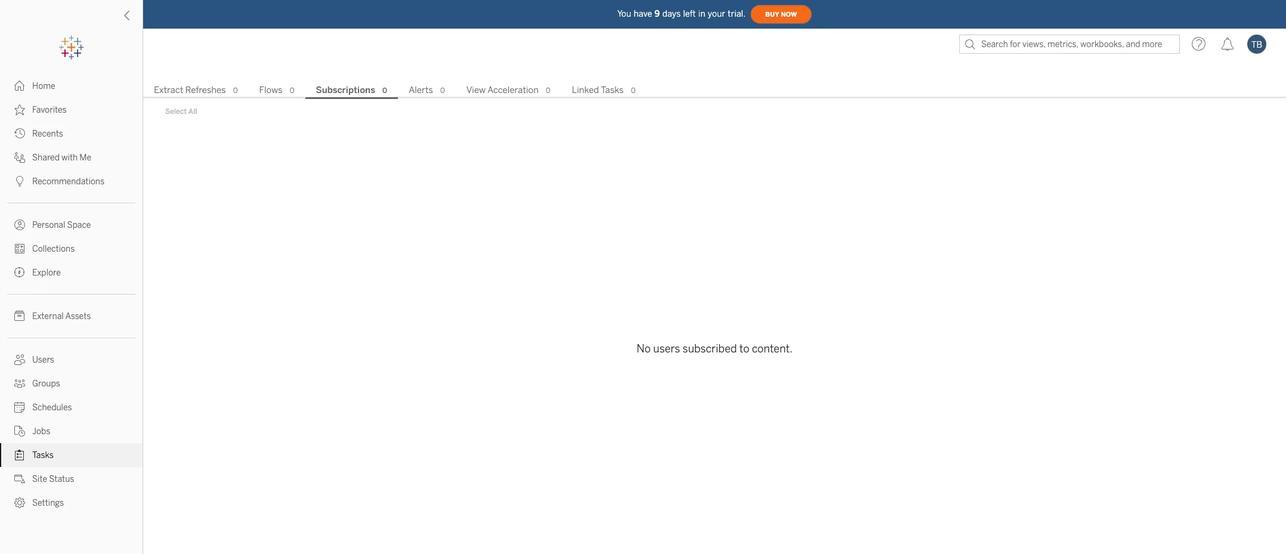 Task type: vqa. For each thing, say whether or not it's contained in the screenshot.
Collections's by text only_f5he34f icon
yes



Task type: describe. For each thing, give the bounding box(es) containing it.
site status
[[32, 474, 74, 485]]

recents
[[32, 129, 63, 139]]

linked
[[572, 85, 599, 95]]

0 for view acceleration
[[546, 87, 551, 95]]

by text only_f5he34f image for settings
[[14, 498, 25, 509]]

no users subscribed to content. main content
[[143, 60, 1287, 554]]

linked tasks
[[572, 85, 624, 95]]

external assets
[[32, 312, 91, 322]]

collections link
[[0, 237, 143, 261]]

me
[[80, 153, 91, 163]]

recommendations
[[32, 177, 104, 187]]

view
[[467, 85, 486, 95]]

select all
[[165, 107, 197, 116]]

Search for views, metrics, workbooks, and more text field
[[960, 35, 1181, 54]]

explore
[[32, 268, 61, 278]]

select
[[165, 107, 187, 116]]

by text only_f5he34f image for external assets
[[14, 311, 25, 322]]

external assets link
[[0, 304, 143, 328]]

recommendations link
[[0, 170, 143, 193]]

0 for alerts
[[440, 87, 445, 95]]

refreshes
[[185, 85, 226, 95]]

0 for subscriptions
[[383, 87, 387, 95]]

with
[[62, 153, 78, 163]]

navigation panel element
[[0, 36, 143, 515]]

subscribed
[[683, 342, 737, 355]]

tasks inside the main navigation. press the up and down arrow keys to access links. element
[[32, 451, 54, 461]]

no users subscribed to content.
[[637, 342, 793, 355]]

groups
[[32, 379, 60, 389]]

jobs
[[32, 427, 50, 437]]

shared with me link
[[0, 146, 143, 170]]

recents link
[[0, 122, 143, 146]]

home
[[32, 81, 55, 91]]

your
[[708, 9, 726, 19]]

status
[[49, 474, 74, 485]]

have
[[634, 9, 653, 19]]

tasks inside sub-spaces tab list
[[601, 85, 624, 95]]

acceleration
[[488, 85, 539, 95]]

extract
[[154, 85, 183, 95]]

to
[[740, 342, 750, 355]]

now
[[781, 10, 797, 18]]

settings
[[32, 498, 64, 509]]

you have 9 days left in your trial.
[[618, 9, 746, 19]]

by text only_f5he34f image for personal space
[[14, 220, 25, 230]]

by text only_f5he34f image for favorites
[[14, 104, 25, 115]]

users
[[32, 355, 54, 365]]

buy now
[[766, 10, 797, 18]]

users link
[[0, 348, 143, 372]]

subscriptions
[[316, 85, 375, 95]]

no
[[637, 342, 651, 355]]

content.
[[752, 342, 793, 355]]

schedules
[[32, 403, 72, 413]]

users
[[654, 342, 681, 355]]

buy now button
[[751, 5, 812, 24]]

days
[[663, 9, 681, 19]]

select all button
[[158, 104, 205, 119]]



Task type: locate. For each thing, give the bounding box(es) containing it.
main navigation. press the up and down arrow keys to access links. element
[[0, 74, 143, 515]]

by text only_f5he34f image
[[14, 81, 25, 91], [14, 104, 25, 115], [14, 128, 25, 139], [14, 176, 25, 187], [14, 220, 25, 230], [14, 267, 25, 278], [14, 311, 25, 322], [14, 378, 25, 389], [14, 402, 25, 413], [14, 450, 25, 461]]

by text only_f5he34f image
[[14, 152, 25, 163], [14, 244, 25, 254], [14, 355, 25, 365], [14, 426, 25, 437], [14, 474, 25, 485], [14, 498, 25, 509]]

by text only_f5he34f image for users
[[14, 355, 25, 365]]

0 right linked tasks
[[631, 87, 636, 95]]

5 0 from the left
[[546, 87, 551, 95]]

by text only_f5he34f image for recommendations
[[14, 176, 25, 187]]

1 vertical spatial tasks
[[32, 451, 54, 461]]

0 right alerts
[[440, 87, 445, 95]]

space
[[67, 220, 91, 230]]

tasks down jobs
[[32, 451, 54, 461]]

0 for extract refreshes
[[233, 87, 238, 95]]

4 0 from the left
[[440, 87, 445, 95]]

5 by text only_f5he34f image from the top
[[14, 220, 25, 230]]

tasks link
[[0, 443, 143, 467]]

8 by text only_f5he34f image from the top
[[14, 378, 25, 389]]

3 0 from the left
[[383, 87, 387, 95]]

1 horizontal spatial tasks
[[601, 85, 624, 95]]

3 by text only_f5he34f image from the top
[[14, 128, 25, 139]]

0 for linked tasks
[[631, 87, 636, 95]]

site status link
[[0, 467, 143, 491]]

by text only_f5he34f image inside shared with me link
[[14, 152, 25, 163]]

by text only_f5he34f image left users
[[14, 355, 25, 365]]

0 left alerts
[[383, 87, 387, 95]]

4 by text only_f5he34f image from the top
[[14, 426, 25, 437]]

by text only_f5he34f image inside users link
[[14, 355, 25, 365]]

by text only_f5he34f image inside tasks link
[[14, 450, 25, 461]]

by text only_f5he34f image inside personal space link
[[14, 220, 25, 230]]

extract refreshes
[[154, 85, 226, 95]]

by text only_f5he34f image for groups
[[14, 378, 25, 389]]

5 by text only_f5he34f image from the top
[[14, 474, 25, 485]]

personal
[[32, 220, 65, 230]]

external
[[32, 312, 64, 322]]

flows
[[259, 85, 283, 95]]

shared
[[32, 153, 60, 163]]

favorites link
[[0, 98, 143, 122]]

by text only_f5he34f image left shared
[[14, 152, 25, 163]]

personal space
[[32, 220, 91, 230]]

by text only_f5he34f image inside favorites link
[[14, 104, 25, 115]]

3 by text only_f5he34f image from the top
[[14, 355, 25, 365]]

6 by text only_f5he34f image from the top
[[14, 498, 25, 509]]

9
[[655, 9, 660, 19]]

10 by text only_f5he34f image from the top
[[14, 450, 25, 461]]

in
[[699, 9, 706, 19]]

explore link
[[0, 261, 143, 285]]

all
[[188, 107, 197, 116]]

alerts
[[409, 85, 433, 95]]

by text only_f5he34f image inside groups link
[[14, 378, 25, 389]]

2 by text only_f5he34f image from the top
[[14, 104, 25, 115]]

sub-spaces tab list
[[143, 84, 1287, 99]]

0 right refreshes
[[233, 87, 238, 95]]

groups link
[[0, 372, 143, 396]]

0 right 'flows'
[[290, 87, 295, 95]]

by text only_f5he34f image for jobs
[[14, 426, 25, 437]]

by text only_f5he34f image left jobs
[[14, 426, 25, 437]]

0 for flows
[[290, 87, 295, 95]]

buy
[[766, 10, 780, 18]]

by text only_f5he34f image for collections
[[14, 244, 25, 254]]

by text only_f5he34f image inside jobs link
[[14, 426, 25, 437]]

2 0 from the left
[[290, 87, 295, 95]]

trial.
[[728, 9, 746, 19]]

collections
[[32, 244, 75, 254]]

0
[[233, 87, 238, 95], [290, 87, 295, 95], [383, 87, 387, 95], [440, 87, 445, 95], [546, 87, 551, 95], [631, 87, 636, 95]]

4 by text only_f5he34f image from the top
[[14, 176, 25, 187]]

by text only_f5he34f image left site
[[14, 474, 25, 485]]

0 horizontal spatial tasks
[[32, 451, 54, 461]]

by text only_f5he34f image inside settings link
[[14, 498, 25, 509]]

by text only_f5he34f image inside 'external assets' 'link'
[[14, 311, 25, 322]]

home link
[[0, 74, 143, 98]]

by text only_f5he34f image inside the home "link"
[[14, 81, 25, 91]]

by text only_f5he34f image for site status
[[14, 474, 25, 485]]

by text only_f5he34f image for schedules
[[14, 402, 25, 413]]

by text only_f5he34f image inside schedules link
[[14, 402, 25, 413]]

1 0 from the left
[[233, 87, 238, 95]]

by text only_f5he34f image for shared with me
[[14, 152, 25, 163]]

navigation
[[143, 81, 1287, 99]]

by text only_f5he34f image for tasks
[[14, 450, 25, 461]]

by text only_f5he34f image inside site status "link"
[[14, 474, 25, 485]]

personal space link
[[0, 213, 143, 237]]

you
[[618, 9, 632, 19]]

by text only_f5he34f image inside recommendations 'link'
[[14, 176, 25, 187]]

assets
[[65, 312, 91, 322]]

settings link
[[0, 491, 143, 515]]

tasks
[[601, 85, 624, 95], [32, 451, 54, 461]]

1 by text only_f5he34f image from the top
[[14, 152, 25, 163]]

tasks right linked on the left of the page
[[601, 85, 624, 95]]

by text only_f5he34f image inside recents link
[[14, 128, 25, 139]]

0 right the acceleration
[[546, 87, 551, 95]]

site
[[32, 474, 47, 485]]

6 0 from the left
[[631, 87, 636, 95]]

left
[[684, 9, 696, 19]]

by text only_f5he34f image inside explore link
[[14, 267, 25, 278]]

0 vertical spatial tasks
[[601, 85, 624, 95]]

jobs link
[[0, 420, 143, 443]]

favorites
[[32, 105, 67, 115]]

by text only_f5he34f image for recents
[[14, 128, 25, 139]]

6 by text only_f5he34f image from the top
[[14, 267, 25, 278]]

schedules link
[[0, 396, 143, 420]]

2 by text only_f5he34f image from the top
[[14, 244, 25, 254]]

9 by text only_f5he34f image from the top
[[14, 402, 25, 413]]

by text only_f5he34f image left settings
[[14, 498, 25, 509]]

by text only_f5he34f image inside collections link
[[14, 244, 25, 254]]

1 by text only_f5he34f image from the top
[[14, 81, 25, 91]]

navigation containing extract refreshes
[[143, 81, 1287, 99]]

by text only_f5he34f image left the collections
[[14, 244, 25, 254]]

view acceleration
[[467, 85, 539, 95]]

7 by text only_f5he34f image from the top
[[14, 311, 25, 322]]

by text only_f5he34f image for home
[[14, 81, 25, 91]]

shared with me
[[32, 153, 91, 163]]

by text only_f5he34f image for explore
[[14, 267, 25, 278]]



